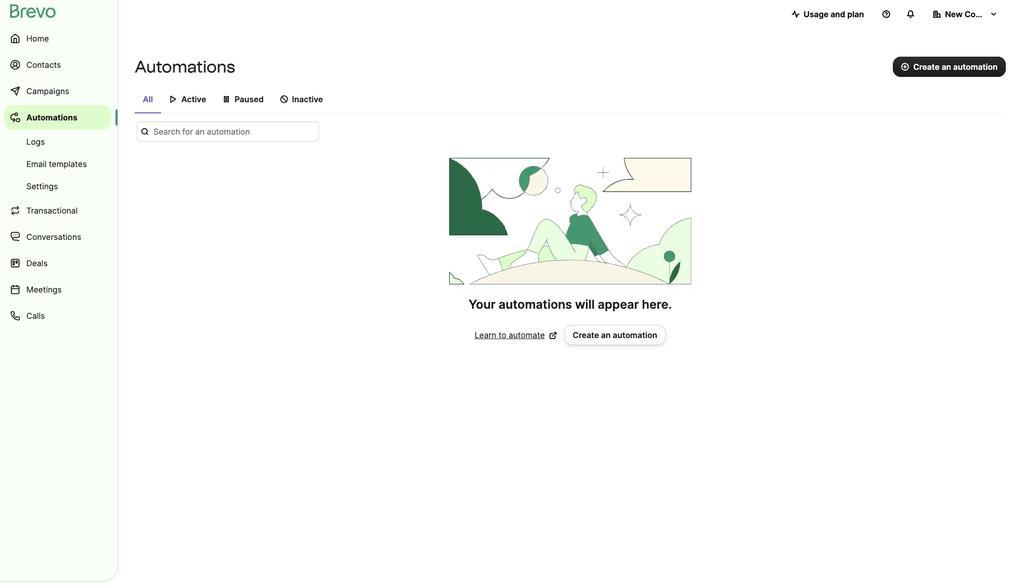 Task type: locate. For each thing, give the bounding box(es) containing it.
transactional
[[26, 206, 78, 216]]

dxrbf image left active
[[169, 95, 177, 103]]

tab list
[[135, 89, 1007, 114]]

1 dxrbf image from the left
[[169, 95, 177, 103]]

dxrbf image
[[280, 95, 288, 103]]

1 vertical spatial automation
[[613, 330, 658, 341]]

calls link
[[4, 304, 112, 328]]

0 horizontal spatial automation
[[613, 330, 658, 341]]

active
[[181, 94, 206, 104]]

will
[[575, 298, 595, 312]]

automation inside tab panel
[[613, 330, 658, 341]]

0 vertical spatial create an automation button
[[894, 57, 1007, 77]]

usage
[[804, 9, 829, 19]]

tab list containing all
[[135, 89, 1007, 114]]

meetings
[[26, 285, 62, 295]]

all link
[[135, 89, 161, 114]]

0 horizontal spatial create an automation button
[[565, 325, 666, 346]]

dxrbf image
[[169, 95, 177, 103], [223, 95, 231, 103]]

1 vertical spatial create
[[573, 330, 599, 341]]

automations
[[135, 57, 235, 77], [26, 113, 78, 123]]

dxrbf image left paused
[[223, 95, 231, 103]]

1 horizontal spatial create an automation button
[[894, 57, 1007, 77]]

your automations will appear here. tab panel
[[135, 122, 1007, 346]]

automations up active
[[135, 57, 235, 77]]

inactive
[[292, 94, 323, 104]]

0 vertical spatial an
[[942, 62, 952, 72]]

1 horizontal spatial dxrbf image
[[223, 95, 231, 103]]

inactive link
[[272, 89, 331, 113]]

0 horizontal spatial dxrbf image
[[169, 95, 177, 103]]

usage and plan button
[[784, 4, 873, 24]]

1 horizontal spatial an
[[942, 62, 952, 72]]

1 vertical spatial an
[[601, 330, 611, 341]]

1 horizontal spatial create an automation
[[914, 62, 998, 72]]

transactional link
[[4, 199, 112, 223]]

2 dxrbf image from the left
[[223, 95, 231, 103]]

calls
[[26, 311, 45, 321]]

0 horizontal spatial create
[[573, 330, 599, 341]]

dxrbf image inside paused link
[[223, 95, 231, 103]]

paused
[[235, 94, 264, 104]]

an
[[942, 62, 952, 72], [601, 330, 611, 341]]

logs
[[26, 137, 45, 147]]

dxrbf image inside active "link"
[[169, 95, 177, 103]]

learn to automate link
[[475, 329, 557, 342]]

1 vertical spatial create an automation
[[573, 330, 658, 341]]

dxrbf image for paused
[[223, 95, 231, 103]]

active link
[[161, 89, 214, 113]]

templates
[[49, 159, 87, 169]]

meetings link
[[4, 278, 112, 302]]

learn
[[475, 330, 497, 341]]

create
[[914, 62, 940, 72], [573, 330, 599, 341]]

campaigns
[[26, 86, 69, 96]]

email templates link
[[4, 154, 112, 174]]

and
[[831, 9, 846, 19]]

email
[[26, 159, 47, 169]]

new company
[[946, 9, 1003, 19]]

new
[[946, 9, 963, 19]]

1 vertical spatial create an automation button
[[565, 325, 666, 346]]

0 vertical spatial create an automation
[[914, 62, 998, 72]]

company
[[965, 9, 1003, 19]]

1 horizontal spatial automations
[[135, 57, 235, 77]]

your automations will appear here.
[[469, 298, 672, 312]]

learn to automate
[[475, 330, 545, 341]]

campaigns link
[[4, 79, 112, 103]]

0 horizontal spatial automations
[[26, 113, 78, 123]]

1 vertical spatial automations
[[26, 113, 78, 123]]

automations up logs 'link'
[[26, 113, 78, 123]]

here.
[[642, 298, 672, 312]]

0 horizontal spatial create an automation
[[573, 330, 658, 341]]

create an automation
[[914, 62, 998, 72], [573, 330, 658, 341]]

contacts link
[[4, 53, 112, 77]]

create an automation button
[[894, 57, 1007, 77], [565, 325, 666, 346]]

1 horizontal spatial automation
[[954, 62, 998, 72]]

0 vertical spatial create
[[914, 62, 940, 72]]

0 vertical spatial automation
[[954, 62, 998, 72]]

automation
[[954, 62, 998, 72], [613, 330, 658, 341]]

0 horizontal spatial an
[[601, 330, 611, 341]]

settings
[[26, 181, 58, 192]]



Task type: vqa. For each thing, say whether or not it's contained in the screenshot.
Usage and plan BUTTON
yes



Task type: describe. For each thing, give the bounding box(es) containing it.
to
[[499, 330, 507, 341]]

appear
[[598, 298, 639, 312]]

create an automation inside your automations will appear here. tab panel
[[573, 330, 658, 341]]

create inside your automations will appear here. tab panel
[[573, 330, 599, 341]]

logs link
[[4, 132, 112, 152]]

conversations link
[[4, 225, 112, 249]]

new company button
[[925, 4, 1007, 24]]

home link
[[4, 26, 112, 51]]

paused link
[[214, 89, 272, 113]]

contacts
[[26, 60, 61, 70]]

deals link
[[4, 251, 112, 276]]

dxrbf image for active
[[169, 95, 177, 103]]

your
[[469, 298, 496, 312]]

automations link
[[4, 105, 112, 130]]

email templates
[[26, 159, 87, 169]]

automations
[[499, 298, 572, 312]]

plan
[[848, 9, 865, 19]]

0 vertical spatial automations
[[135, 57, 235, 77]]

1 horizontal spatial create
[[914, 62, 940, 72]]

settings link
[[4, 176, 112, 197]]

conversations
[[26, 232, 81, 242]]

create an automation button inside your automations will appear here. tab panel
[[565, 325, 666, 346]]

usage and plan
[[804, 9, 865, 19]]

deals
[[26, 258, 48, 269]]

workflow-list-search-input search field
[[137, 122, 319, 142]]

all
[[143, 94, 153, 104]]

home
[[26, 33, 49, 44]]

an inside your automations will appear here. tab panel
[[601, 330, 611, 341]]

automate
[[509, 330, 545, 341]]



